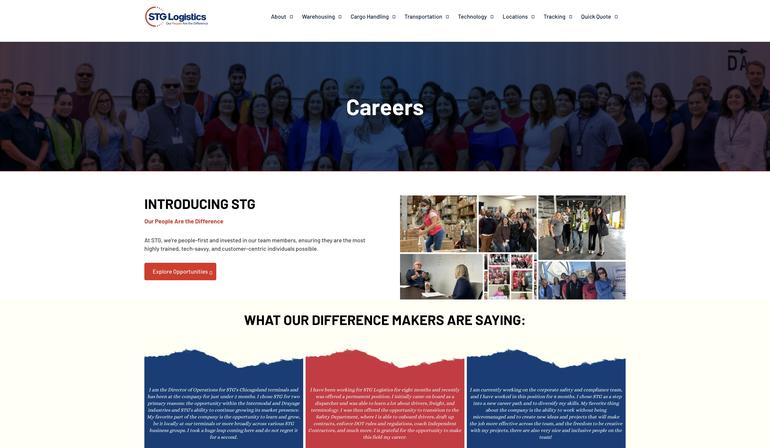 Task type: describe. For each thing, give the bounding box(es) containing it.
invested
[[220, 237, 242, 244]]

technology link
[[458, 13, 503, 20]]

our people are the difference
[[145, 218, 224, 225]]

are inside 'at stg, we're people-first and invested in our team members, ensuring they are the most highly trained, tech-savvy, and customer-centric individuals possible.'
[[334, 237, 342, 244]]

locations link
[[503, 13, 544, 20]]

people
[[155, 218, 173, 225]]

saying:
[[476, 312, 527, 328]]

explore opportunities
[[153, 268, 208, 275]]

introducing
[[145, 195, 229, 212]]

introducing stg
[[145, 195, 256, 212]]

about
[[271, 13, 287, 20]]

warehousing
[[302, 13, 335, 20]]

explore opportunities link
[[145, 263, 216, 281]]

stg usa image
[[143, 0, 210, 35]]

i am currently working on the corporate safety and compliance team, and i have worked in this position for 8 months. i chose stg as a step into a new career path and to diversify my skills. my favorite thing
about the company is the ability to work without being
micromanaged and to create new ideas and projects that will make the job more effective across the team, and the freedom to be creative with my projects, there are also very nice and inclusive people on the team!
chris cochran - safety specialist,
dublin, oh image
[[467, 347, 626, 449]]

centric
[[249, 246, 267, 252]]

cargo
[[351, 13, 366, 20]]

we're
[[164, 237, 177, 244]]

quick quote
[[582, 13, 612, 20]]

what our difference makers are saying:
[[244, 312, 527, 328]]

1 horizontal spatial are
[[447, 312, 473, 328]]

makers
[[392, 312, 445, 328]]

tech-
[[181, 246, 195, 252]]

0 vertical spatial and
[[210, 237, 219, 244]]

tracking
[[544, 13, 566, 20]]

transportation link
[[405, 13, 458, 20]]

collage of stg difference makers, our people image
[[401, 196, 626, 300]]

at
[[145, 237, 150, 244]]

our
[[145, 218, 154, 225]]

at stg, we're people-first and invested in our team members, ensuring they are the most highly trained, tech-savvy, and customer-centric individuals possible.
[[145, 237, 366, 252]]

cargo handling
[[351, 13, 389, 20]]

ensuring
[[299, 237, 321, 244]]

1 horizontal spatial our
[[284, 312, 309, 328]]

quick
[[582, 13, 596, 20]]



Task type: locate. For each thing, give the bounding box(es) containing it.
highly
[[145, 246, 160, 252]]

1 vertical spatial our
[[284, 312, 309, 328]]

and right savvy,
[[212, 246, 221, 252]]

the inside 'at stg, we're people-first and invested in our team members, ensuring they are the most highly trained, tech-savvy, and customer-centric individuals possible.'
[[343, 237, 352, 244]]

our
[[249, 237, 257, 244], [284, 312, 309, 328]]

0 vertical spatial the
[[185, 218, 194, 225]]

cargo handling link
[[351, 13, 405, 20]]

0 vertical spatial are
[[334, 237, 342, 244]]

technology
[[458, 13, 487, 20]]

difference
[[195, 218, 224, 225], [312, 312, 390, 328]]

most
[[353, 237, 366, 244]]

and right 'first'
[[210, 237, 219, 244]]

stg
[[232, 195, 256, 212]]

what
[[244, 312, 281, 328]]

first
[[198, 237, 209, 244]]

1 horizontal spatial the
[[343, 237, 352, 244]]

people-
[[178, 237, 198, 244]]

quote
[[597, 13, 612, 20]]

the left most
[[343, 237, 352, 244]]

1 vertical spatial difference
[[312, 312, 390, 328]]

quick quote link
[[582, 13, 628, 20]]

savvy,
[[195, 246, 211, 252]]

trained,
[[161, 246, 180, 252]]

0 horizontal spatial the
[[185, 218, 194, 225]]

are
[[175, 218, 184, 225]]

1 vertical spatial the
[[343, 237, 352, 244]]

careers
[[347, 93, 424, 120]]

i have been working for stg logistics for eight months and recently was offered a permanent position. i initially came on board as a dispatcher and was able to learn a lot about drivers, freight, and terminology. i was then offered the opportunity to transition to the safety department, where i is able to onboard drivers, draft up contracts, enforce dot rules and regulations, coach independent contractors, and much more. i is grateful for the opportunity to make this field my career.
lakeyia hairston - safety specialist,
chesapeake, va image
[[306, 347, 465, 449]]

1 horizontal spatial difference
[[312, 312, 390, 328]]

and
[[210, 237, 219, 244], [212, 246, 221, 252]]

locations
[[503, 13, 528, 20]]

0 horizontal spatial are
[[334, 237, 342, 244]]

explore
[[153, 268, 172, 275]]

customer-
[[222, 246, 249, 252]]

about link
[[271, 13, 302, 20]]

transportation
[[405, 13, 443, 20]]

1 vertical spatial and
[[212, 246, 221, 252]]

1 vertical spatial are
[[447, 312, 473, 328]]

warehousing link
[[302, 13, 351, 20]]

they
[[322, 237, 333, 244]]

0 vertical spatial difference
[[195, 218, 224, 225]]

our inside 'at stg, we're people-first and invested in our team members, ensuring they are the most highly trained, tech-savvy, and customer-centric individuals possible.'
[[249, 237, 257, 244]]

members,
[[272, 237, 298, 244]]

opportunities
[[173, 268, 208, 275]]

0 vertical spatial our
[[249, 237, 257, 244]]

0 horizontal spatial difference
[[195, 218, 224, 225]]

team
[[258, 237, 271, 244]]

tracking link
[[544, 13, 582, 20]]

possible.
[[296, 246, 319, 252]]

i am the director of operations for stg's chicagoland terminals and has been at the company for just under 2 months. i chose stg for two primary reasons: the opportunity within the intermodal and drayage industries and stg's ability to continue growing its market presence. my favorite part of the company is the opportunity to learn and grow, be it locally at our terminals or more broadly across various stg business groups. i took a huge leap coming here and do not regret it for a second.
pat galvin - director, terminal operations,
mccook, il image
[[145, 347, 304, 449]]

0 horizontal spatial our
[[249, 237, 257, 244]]

the right the are
[[185, 218, 194, 225]]

handling
[[367, 13, 389, 20]]

stg,
[[151, 237, 163, 244]]

in
[[243, 237, 247, 244]]

the
[[185, 218, 194, 225], [343, 237, 352, 244]]

are
[[334, 237, 342, 244], [447, 312, 473, 328]]

individuals
[[268, 246, 295, 252]]



Task type: vqa. For each thing, say whether or not it's contained in the screenshot.
STG,
yes



